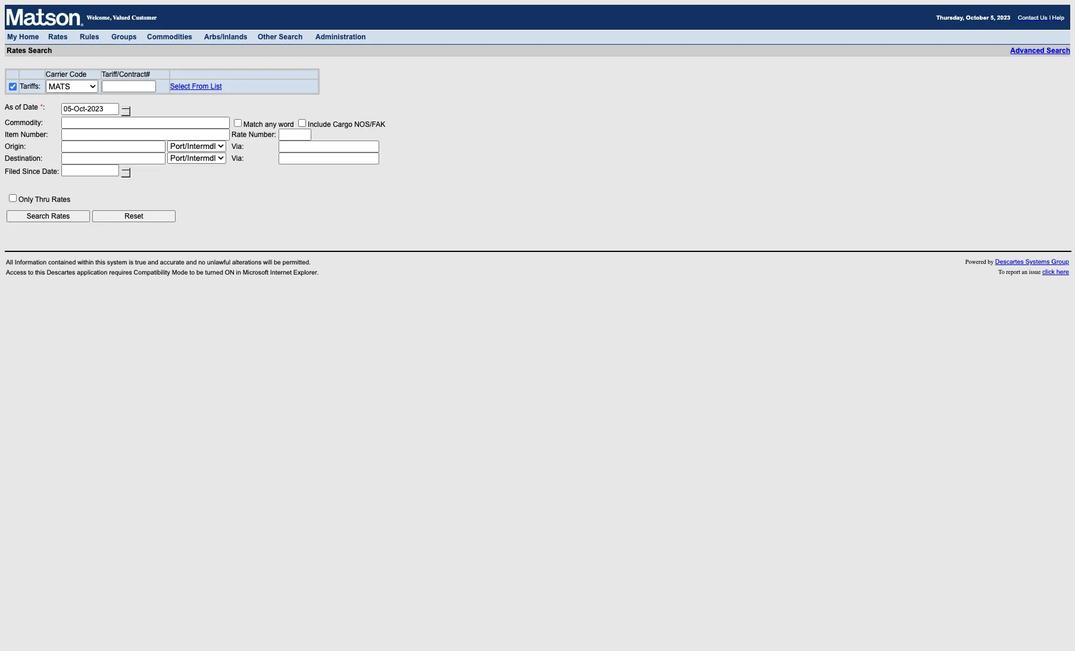 Task type: describe. For each thing, give the bounding box(es) containing it.
thru
[[35, 195, 50, 204]]

turned
[[205, 268, 223, 276]]

number: for rate number:
[[249, 130, 276, 139]]

advanced search link
[[1011, 46, 1071, 55]]

contact us | help
[[1019, 14, 1065, 21]]

home
[[19, 33, 39, 41]]

powered by descartes systems group
[[966, 258, 1070, 266]]

word
[[279, 120, 294, 128]]

unlawful
[[207, 258, 231, 265]]

descartes systems group link
[[996, 258, 1070, 265]]

to report an issue click here
[[999, 268, 1070, 276]]

thursday, october 5, 2023
[[937, 14, 1013, 21]]

in
[[236, 268, 241, 276]]

within
[[78, 258, 94, 265]]

internet
[[270, 268, 292, 276]]

number: for item number:
[[21, 130, 48, 139]]

powered
[[966, 258, 987, 266]]

click here link
[[1043, 268, 1070, 275]]

tariff/contract#
[[102, 70, 150, 79]]

administration
[[316, 33, 366, 41]]

of
[[15, 103, 21, 111]]

search for advanced search
[[1047, 46, 1071, 55]]

permitted.
[[283, 258, 311, 265]]

descartes inside powered by descartes systems group
[[996, 258, 1025, 265]]

carrier code
[[46, 70, 87, 79]]

here
[[1057, 268, 1070, 275]]

2023
[[998, 14, 1011, 21]]

match
[[244, 120, 263, 128]]

review terms and conditions affecting bottom line rates image
[[77, 30, 109, 42]]

october
[[967, 14, 990, 21]]

welcome, valued customer
[[85, 13, 157, 21]]

0 horizontal spatial descartes
[[47, 268, 75, 276]]

systems
[[1026, 258, 1051, 265]]

as of date * :
[[5, 103, 45, 111]]

origin:
[[5, 142, 26, 151]]

help
[[1053, 14, 1065, 21]]

contact
[[1019, 14, 1039, 21]]

issue
[[1030, 268, 1042, 276]]

manage saved queries, quotes and personal settings image
[[5, 30, 46, 42]]

as
[[5, 103, 13, 111]]

5,
[[991, 14, 996, 21]]

only thru rates
[[18, 195, 70, 204]]

valued
[[113, 13, 130, 21]]

2 vertical spatial rates
[[52, 195, 70, 204]]

welcome,
[[87, 13, 111, 21]]

2 and from the left
[[186, 258, 197, 265]]

|
[[1050, 14, 1051, 21]]

my home
[[7, 33, 39, 41]]

code
[[70, 70, 87, 79]]

commodities
[[147, 33, 192, 41]]

1 vertical spatial be
[[197, 268, 204, 276]]

microsoft
[[243, 268, 269, 276]]

an
[[1023, 268, 1028, 276]]

other search
[[258, 33, 303, 41]]

review definition of location groups image
[[109, 30, 145, 42]]

1 to from the left
[[28, 268, 33, 276]]

to
[[999, 268, 1005, 276]]

rates search
[[5, 46, 56, 55]]

thursday,
[[937, 14, 965, 21]]

explorer.
[[294, 268, 319, 276]]

access to this descartes application requires compatibility mode to be turned on in microsoft internet explorer.
[[6, 268, 319, 276]]

accurate
[[160, 258, 185, 265]]

will
[[263, 258, 272, 265]]

select from list
[[170, 82, 222, 91]]

since
[[22, 167, 40, 175]]

contained
[[48, 258, 76, 265]]

on
[[225, 268, 235, 276]]

cargo
[[333, 120, 353, 128]]



Task type: vqa. For each thing, say whether or not it's contained in the screenshot.
no
yes



Task type: locate. For each thing, give the bounding box(es) containing it.
search down home
[[28, 46, 52, 55]]

select from list link
[[170, 82, 222, 91]]

application
[[77, 268, 107, 276]]

to
[[28, 268, 33, 276], [190, 268, 195, 276]]

1 via: from the top
[[232, 142, 244, 151]]

only
[[18, 195, 33, 204]]

filed
[[5, 167, 20, 175]]

commodity:
[[5, 119, 43, 127]]

number:
[[21, 130, 48, 139], [249, 130, 276, 139]]

other
[[258, 33, 277, 41]]

None button
[[92, 210, 176, 222]]

destination:
[[5, 154, 43, 163]]

is
[[129, 258, 134, 265]]

2 horizontal spatial search
[[1047, 46, 1071, 55]]

this up application
[[96, 258, 105, 265]]

all
[[6, 258, 13, 265]]

search right other at the top of page
[[279, 33, 303, 41]]

advanced search
[[1011, 46, 1071, 55]]

rates
[[48, 33, 68, 41], [7, 46, 26, 55], [52, 195, 70, 204]]

search tariff and contract rate data image
[[46, 30, 77, 42]]

tariffs:
[[20, 82, 45, 91]]

filed since date:
[[5, 167, 61, 175]]

1 horizontal spatial be
[[274, 258, 281, 265]]

groups
[[111, 33, 137, 41]]

compatibility
[[134, 268, 170, 276]]

2 via: from the top
[[232, 154, 244, 163]]

customer
[[132, 13, 157, 21]]

0 vertical spatial this
[[96, 258, 105, 265]]

search right advanced
[[1047, 46, 1071, 55]]

rate number:
[[232, 130, 276, 139]]

1 horizontal spatial search
[[279, 33, 303, 41]]

0 horizontal spatial search
[[28, 46, 52, 55]]

0 vertical spatial rates
[[48, 33, 68, 41]]

search for rates search
[[28, 46, 52, 55]]

0 horizontal spatial this
[[35, 268, 45, 276]]

this
[[96, 258, 105, 265], [35, 268, 45, 276]]

item
[[5, 130, 19, 139]]

from
[[192, 82, 209, 91]]

nos/fak
[[355, 120, 386, 128]]

None text field
[[102, 80, 156, 92], [279, 129, 312, 141], [102, 80, 156, 92], [279, 129, 312, 141]]

advanced
[[1011, 46, 1045, 55]]

None checkbox
[[234, 119, 242, 127], [9, 194, 17, 202], [234, 119, 242, 127], [9, 194, 17, 202]]

search for other search
[[279, 33, 303, 41]]

all information contained within this system is true and accurate and no unlawful alterations will be permitted.
[[6, 258, 311, 265]]

be right will
[[274, 258, 281, 265]]

1 vertical spatial rates
[[7, 46, 26, 55]]

access
[[6, 268, 26, 276]]

1 vertical spatial this
[[35, 268, 45, 276]]

None field
[[61, 103, 119, 115], [61, 117, 230, 129], [61, 129, 230, 141], [61, 141, 165, 153], [279, 141, 380, 153], [61, 153, 165, 164], [279, 153, 380, 164], [61, 164, 119, 176], [61, 103, 119, 115], [61, 117, 230, 129], [61, 129, 230, 141], [61, 141, 165, 153], [279, 141, 380, 153], [61, 153, 165, 164], [279, 153, 380, 164], [61, 164, 119, 176]]

carrier
[[46, 70, 68, 79]]

rate
[[232, 130, 247, 139]]

1 vertical spatial via:
[[232, 154, 244, 163]]

descartes down the contained on the left top
[[47, 268, 75, 276]]

via: for destination:
[[232, 154, 244, 163]]

date
[[23, 103, 38, 111]]

item number:
[[5, 130, 48, 139]]

1 horizontal spatial descartes
[[996, 258, 1025, 265]]

0 horizontal spatial and
[[148, 258, 158, 265]]

include cargo nos/fak
[[308, 120, 386, 128]]

my
[[7, 33, 17, 41]]

group
[[1052, 258, 1070, 265]]

system
[[107, 258, 127, 265]]

via:
[[232, 142, 244, 151], [232, 154, 244, 163]]

no
[[198, 258, 206, 265]]

rates right thru
[[52, 195, 70, 204]]

include
[[308, 120, 331, 128]]

arbs/inlands
[[204, 33, 248, 41]]

2 to from the left
[[190, 268, 195, 276]]

us
[[1041, 14, 1048, 21]]

None submit
[[7, 210, 90, 222]]

be
[[274, 258, 281, 265], [197, 268, 204, 276]]

to down information
[[28, 268, 33, 276]]

0 vertical spatial be
[[274, 258, 281, 265]]

1 and from the left
[[148, 258, 158, 265]]

descartes
[[996, 258, 1025, 265], [47, 268, 75, 276]]

date:
[[42, 167, 59, 175]]

this down information
[[35, 268, 45, 276]]

and
[[148, 258, 158, 265], [186, 258, 197, 265]]

0 vertical spatial descartes
[[996, 258, 1025, 265]]

search inland/arbitrary tables image
[[202, 30, 256, 42]]

search
[[279, 33, 303, 41], [28, 46, 52, 55], [1047, 46, 1071, 55]]

2 number: from the left
[[249, 130, 276, 139]]

None checkbox
[[9, 83, 17, 90], [299, 119, 306, 127], [9, 83, 17, 90], [299, 119, 306, 127]]

0 horizontal spatial be
[[197, 268, 204, 276]]

number: down commodity:
[[21, 130, 48, 139]]

to right 'mode'
[[190, 268, 195, 276]]

descartes up report
[[996, 258, 1025, 265]]

1 horizontal spatial to
[[190, 268, 195, 276]]

any
[[265, 120, 277, 128]]

be down no
[[197, 268, 204, 276]]

1 horizontal spatial and
[[186, 258, 197, 265]]

report
[[1007, 268, 1021, 276]]

mode
[[172, 268, 188, 276]]

:
[[43, 103, 45, 111]]

0 vertical spatial via:
[[232, 142, 244, 151]]

requires
[[109, 268, 132, 276]]

*
[[40, 103, 43, 111]]

rates down the my
[[7, 46, 26, 55]]

via: for origin:
[[232, 142, 244, 151]]

0 horizontal spatial number:
[[21, 130, 48, 139]]

1 horizontal spatial this
[[96, 258, 105, 265]]

by
[[988, 258, 994, 266]]

number: down match any word at the top of page
[[249, 130, 276, 139]]

rules
[[80, 33, 99, 41]]

rates for rates search
[[7, 46, 26, 55]]

rates for rates
[[48, 33, 68, 41]]

drill down by commodity description image
[[145, 30, 202, 42]]

help link
[[1053, 13, 1065, 21]]

match any word
[[244, 120, 296, 128]]

contact us link
[[1019, 13, 1048, 21]]

0 horizontal spatial to
[[28, 268, 33, 276]]

list
[[211, 82, 222, 91]]

true
[[135, 258, 146, 265]]

1 vertical spatial descartes
[[47, 268, 75, 276]]

select
[[170, 82, 190, 91]]

and left no
[[186, 258, 197, 265]]

and up compatibility
[[148, 258, 158, 265]]

1 horizontal spatial number:
[[249, 130, 276, 139]]

click
[[1043, 268, 1056, 275]]

1 number: from the left
[[21, 130, 48, 139]]

rates right home
[[48, 33, 68, 41]]

information
[[15, 258, 47, 265]]



